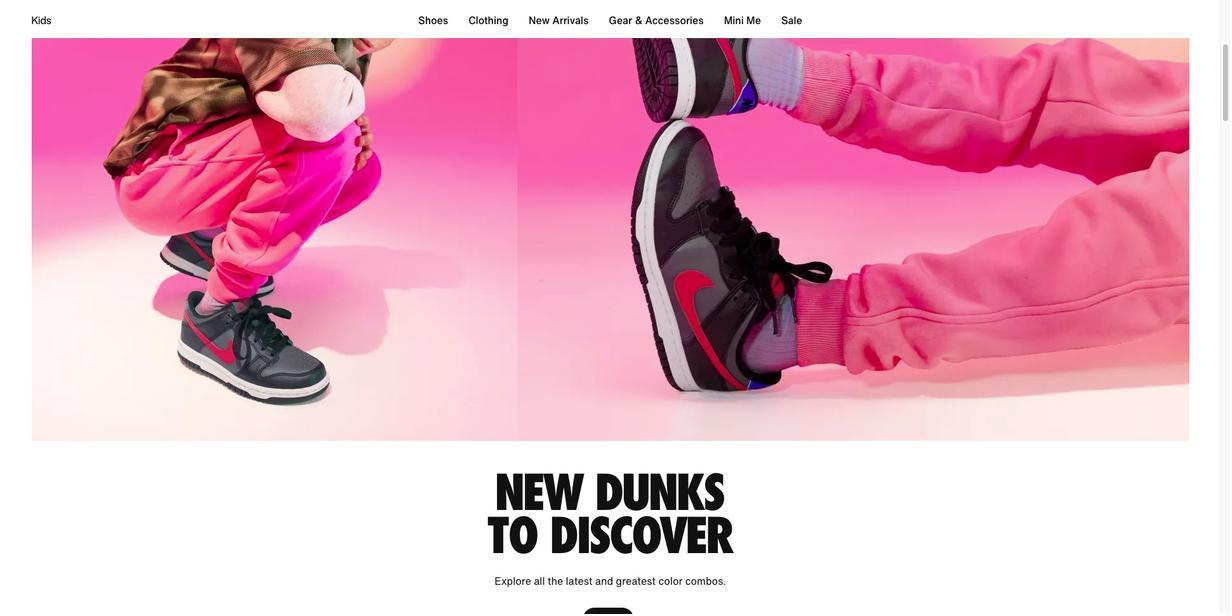 Task type: vqa. For each thing, say whether or not it's contained in the screenshot.
'Kids'
yes



Task type: describe. For each thing, give the bounding box(es) containing it.
mini me
[[724, 13, 761, 28]]

kids
[[31, 13, 51, 28]]

gear & accessories
[[609, 13, 704, 28]]

sale
[[781, 13, 802, 28]]

the
[[548, 574, 563, 589]]

new
[[529, 13, 550, 28]]

mini me link
[[724, 10, 761, 30]]

explore all the latest and greatest color combos.
[[495, 574, 726, 589]]

to
[[488, 506, 537, 567]]

dunks
[[596, 462, 725, 524]]

greatest
[[616, 574, 656, 589]]

explore
[[495, 574, 531, 589]]

clothing
[[469, 13, 508, 28]]

sale link
[[781, 10, 802, 30]]

new dunks
[[496, 462, 725, 524]]

accessories
[[645, 13, 704, 28]]

latest
[[566, 574, 593, 589]]

and
[[595, 574, 613, 589]]

&
[[635, 13, 643, 28]]

menu inside secondary element
[[418, 10, 802, 30]]

color
[[658, 574, 683, 589]]

gear
[[609, 13, 632, 28]]

clothing menu item
[[469, 13, 508, 28]]

shoes
[[418, 13, 448, 28]]



Task type: locate. For each thing, give the bounding box(es) containing it.
menu
[[418, 10, 802, 30]]

me
[[746, 13, 761, 28]]

menu containing shoes
[[418, 10, 802, 30]]

discover
[[551, 506, 733, 567]]

all
[[534, 574, 545, 589]]

gear & accessories link
[[609, 10, 704, 30]]

combos.
[[685, 574, 726, 589]]

secondary element
[[31, 0, 1189, 38]]

arrivals
[[552, 13, 589, 28]]

new arrivals
[[529, 13, 589, 28]]

new
[[496, 462, 582, 524]]

to discover
[[488, 506, 733, 567]]

new arrivals menu item
[[529, 13, 589, 28]]

mini
[[724, 13, 744, 28]]

shoes menu item
[[418, 13, 448, 28]]



